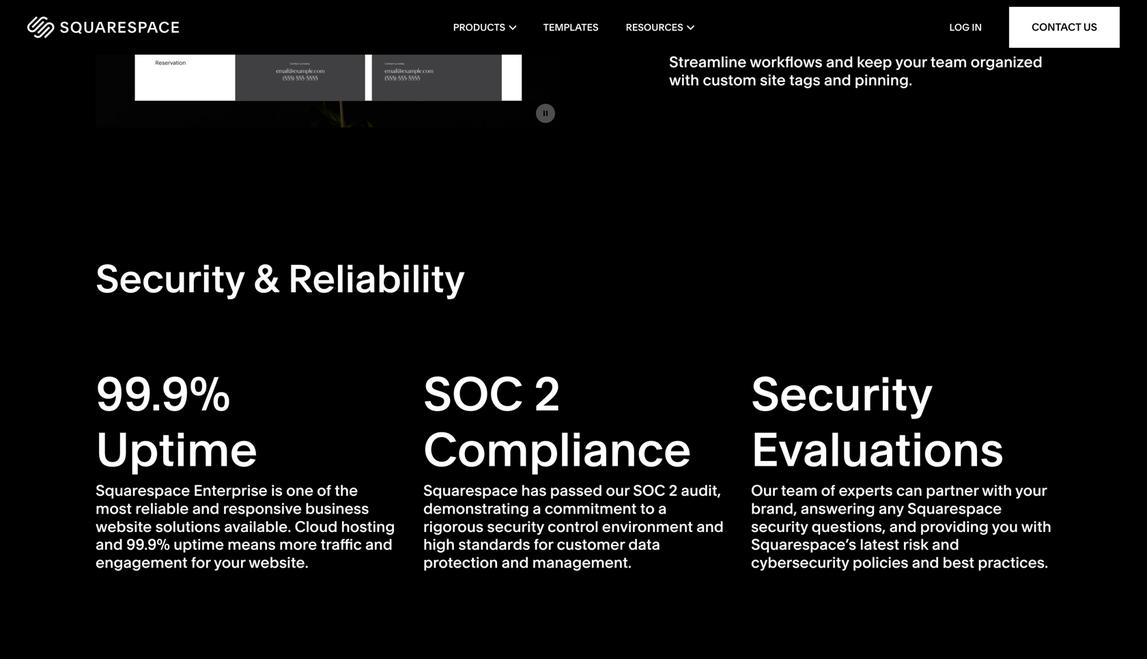 Task type: describe. For each thing, give the bounding box(es) containing it.
streamline workflows and keep your team organized with custom site tags and pinning.
[[670, 53, 1043, 89]]

products
[[454, 22, 506, 33]]

audit,
[[682, 481, 722, 500]]

log             in
[[950, 22, 983, 33]]

resources button
[[626, 0, 694, 55]]

squarespace inside '99.9% uptime squarespace enterprise is one of the most reliable and responsive business website solutions available. cloud hosting and 99.9% uptime means more traffic and engagement for your website.'
[[96, 481, 190, 500]]

the
[[335, 481, 358, 500]]

for inside soc 2 compliance squarespace has passed our soc 2 audit, demonstrating a commitment to a rigorous security control environment and high standards for customer data protection and management.
[[534, 536, 554, 554]]

site
[[761, 71, 786, 89]]

responsive
[[223, 499, 302, 518]]

control
[[548, 517, 599, 536]]

organized
[[971, 53, 1043, 71]]

resources
[[626, 22, 684, 33]]

compliance
[[424, 421, 692, 478]]

protection
[[424, 554, 498, 572]]

1 vertical spatial 2
[[669, 481, 678, 500]]

reliability
[[288, 255, 465, 302]]

high
[[424, 536, 455, 554]]

passed
[[551, 481, 603, 500]]

for inside '99.9% uptime squarespace enterprise is one of the most reliable and responsive business website solutions available. cloud hosting and 99.9% uptime means more traffic and engagement for your website.'
[[191, 554, 211, 572]]

security inside soc 2 compliance squarespace has passed our soc 2 audit, demonstrating a commitment to a rigorous security control environment and high standards for customer data protection and management.
[[487, 517, 545, 536]]

tags
[[790, 71, 821, 89]]

squarespace logo image
[[27, 16, 179, 38]]

customer
[[557, 536, 625, 554]]

best
[[943, 554, 975, 572]]

security & reliability
[[96, 255, 465, 302]]

our
[[752, 481, 778, 500]]

standards
[[459, 536, 531, 554]]

enterprise
[[194, 481, 268, 500]]

with inside the streamline workflows and keep your team organized with custom site tags and pinning.
[[670, 71, 700, 89]]

means
[[228, 536, 276, 554]]

and right traffic
[[366, 536, 393, 554]]

&
[[254, 255, 279, 302]]

security for &
[[96, 255, 245, 302]]

uptime
[[174, 536, 224, 554]]

environment
[[603, 517, 694, 536]]

cloud
[[295, 517, 338, 536]]

custom
[[703, 71, 757, 89]]

website
[[96, 517, 152, 536]]

and right protection
[[502, 554, 529, 572]]

traffic
[[321, 536, 362, 554]]

1 vertical spatial 99.9%
[[126, 536, 170, 554]]

any
[[879, 499, 905, 518]]

and left 'best'
[[913, 554, 940, 572]]

management.
[[533, 554, 632, 572]]

can
[[897, 481, 923, 500]]

templates link
[[544, 0, 599, 55]]

partner
[[927, 481, 979, 500]]

demonstrating
[[424, 499, 530, 518]]

is
[[271, 481, 283, 500]]

log
[[950, 22, 970, 33]]

in
[[973, 22, 983, 33]]

contact us
[[1033, 21, 1098, 33]]

contact us link
[[1010, 7, 1121, 48]]

website.
[[249, 554, 309, 572]]

security evaluations our team of experts can partner with your brand, answering any squarespace security questions, and providing you with squarespace's latest risk and cybersecurity policies and best practices.
[[752, 365, 1052, 572]]

reliable
[[135, 499, 189, 518]]

engagement
[[96, 554, 188, 572]]

and down most
[[96, 536, 123, 554]]

templates
[[544, 22, 599, 33]]

0 horizontal spatial soc
[[424, 365, 524, 423]]

hosting
[[341, 517, 395, 536]]

2 a from the left
[[659, 499, 667, 518]]

of inside '99.9% uptime squarespace enterprise is one of the most reliable and responsive business website solutions available. cloud hosting and 99.9% uptime means more traffic and engagement for your website.'
[[317, 481, 331, 500]]

questions,
[[812, 517, 887, 536]]

latest
[[861, 536, 900, 554]]

commitment
[[545, 499, 637, 518]]

your inside security evaluations our team of experts can partner with your brand, answering any squarespace security questions, and providing you with squarespace's latest risk and cybersecurity policies and best practices.
[[1016, 481, 1048, 500]]

99.9% uptime squarespace enterprise is one of the most reliable and responsive business website solutions available. cloud hosting and 99.9% uptime means more traffic and engagement for your website.
[[96, 365, 395, 572]]



Task type: vqa. For each thing, say whether or not it's contained in the screenshot.
Reliability
yes



Task type: locate. For each thing, give the bounding box(es) containing it.
data
[[629, 536, 661, 554]]

security inside security evaluations our team of experts can partner with your brand, answering any squarespace security questions, and providing you with squarespace's latest risk and cybersecurity policies and best practices.
[[752, 365, 934, 423]]

1 vertical spatial your
[[1016, 481, 1048, 500]]

1 vertical spatial with
[[983, 481, 1013, 500]]

more
[[279, 536, 317, 554]]

and
[[827, 53, 854, 71], [825, 71, 852, 89], [192, 499, 220, 518], [697, 517, 724, 536], [890, 517, 917, 536], [96, 536, 123, 554], [366, 536, 393, 554], [933, 536, 960, 554], [502, 554, 529, 572], [913, 554, 940, 572]]

with right you
[[1022, 517, 1052, 536]]

squarespace's
[[752, 536, 857, 554]]

most
[[96, 499, 132, 518]]

security down our in the bottom right of the page
[[752, 517, 809, 536]]

1 of from the left
[[317, 481, 331, 500]]

risk
[[904, 536, 929, 554]]

and right the risk
[[933, 536, 960, 554]]

1 horizontal spatial of
[[822, 481, 836, 500]]

0 vertical spatial your
[[896, 53, 928, 71]]

experts
[[839, 481, 894, 500]]

available.
[[224, 517, 291, 536]]

practices.
[[979, 554, 1049, 572]]

our
[[606, 481, 630, 500]]

pinning.
[[855, 71, 913, 89]]

squarespace up the risk
[[908, 499, 1003, 518]]

0 horizontal spatial your
[[214, 554, 246, 572]]

with
[[670, 71, 700, 89], [983, 481, 1013, 500], [1022, 517, 1052, 536]]

security
[[487, 517, 545, 536], [752, 517, 809, 536]]

a
[[533, 499, 542, 518], [659, 499, 667, 518]]

rigorous
[[424, 517, 484, 536]]

0 vertical spatial with
[[670, 71, 700, 89]]

for
[[534, 536, 554, 554], [191, 554, 211, 572]]

your right the keep
[[896, 53, 928, 71]]

2 vertical spatial with
[[1022, 517, 1052, 536]]

0 vertical spatial 99.9%
[[96, 365, 231, 423]]

evaluations
[[752, 421, 1005, 478]]

one
[[286, 481, 314, 500]]

soc 2 compliance squarespace has passed our soc 2 audit, demonstrating a commitment to a rigorous security control environment and high standards for customer data protection and management.
[[424, 365, 724, 572]]

a left control
[[533, 499, 542, 518]]

0 horizontal spatial 2
[[534, 365, 561, 423]]

0 horizontal spatial of
[[317, 481, 331, 500]]

solutions
[[156, 517, 221, 536]]

for left customer
[[534, 536, 554, 554]]

team
[[931, 53, 968, 71], [782, 481, 818, 500]]

1 vertical spatial soc
[[634, 481, 666, 500]]

0 vertical spatial 2
[[534, 365, 561, 423]]

policies
[[853, 554, 909, 572]]

business
[[306, 499, 369, 518]]

with left custom
[[670, 71, 700, 89]]

0 horizontal spatial team
[[782, 481, 818, 500]]

0 vertical spatial team
[[931, 53, 968, 71]]

1 horizontal spatial security
[[752, 365, 934, 423]]

contact
[[1033, 21, 1082, 33]]

squarespace up rigorous
[[424, 481, 518, 500]]

1 vertical spatial security
[[752, 365, 934, 423]]

0 horizontal spatial a
[[533, 499, 542, 518]]

and left the keep
[[827, 53, 854, 71]]

providing
[[921, 517, 989, 536]]

products button
[[454, 0, 516, 55]]

of
[[317, 481, 331, 500], [822, 481, 836, 500]]

2 horizontal spatial squarespace
[[908, 499, 1003, 518]]

1 horizontal spatial your
[[896, 53, 928, 71]]

streamline
[[670, 53, 747, 71]]

of left the
[[317, 481, 331, 500]]

squarespace inside security evaluations our team of experts can partner with your brand, answering any squarespace security questions, and providing you with squarespace's latest risk and cybersecurity policies and best practices.
[[908, 499, 1003, 518]]

0 horizontal spatial security
[[96, 255, 245, 302]]

your inside the streamline workflows and keep your team organized with custom site tags and pinning.
[[896, 53, 928, 71]]

team inside the streamline workflows and keep your team organized with custom site tags and pinning.
[[931, 53, 968, 71]]

security
[[96, 255, 245, 302], [752, 365, 934, 423]]

2 vertical spatial your
[[214, 554, 246, 572]]

and down 'can' at right
[[890, 517, 917, 536]]

squarespace
[[96, 481, 190, 500], [424, 481, 518, 500], [908, 499, 1003, 518]]

and up uptime
[[192, 499, 220, 518]]

0 vertical spatial soc
[[424, 365, 524, 423]]

1 horizontal spatial soc
[[634, 481, 666, 500]]

you
[[993, 517, 1019, 536]]

for down solutions
[[191, 554, 211, 572]]

answering
[[801, 499, 876, 518]]

1 horizontal spatial 2
[[669, 481, 678, 500]]

security for evaluations
[[752, 365, 934, 423]]

your down available.
[[214, 554, 246, 572]]

of inside security evaluations our team of experts can partner with your brand, answering any squarespace security questions, and providing you with squarespace's latest risk and cybersecurity policies and best practices.
[[822, 481, 836, 500]]

video element
[[96, 0, 560, 128]]

squarespace logo link
[[27, 16, 246, 38]]

uptime
[[96, 421, 258, 478]]

1 vertical spatial team
[[782, 481, 818, 500]]

log             in link
[[950, 22, 983, 33]]

1 horizontal spatial for
[[534, 536, 554, 554]]

1 security from the left
[[487, 517, 545, 536]]

has
[[522, 481, 547, 500]]

security down has
[[487, 517, 545, 536]]

with up you
[[983, 481, 1013, 500]]

squarespace up website at the bottom of the page
[[96, 481, 190, 500]]

workflows
[[750, 53, 823, 71]]

2
[[534, 365, 561, 423], [669, 481, 678, 500]]

2 of from the left
[[822, 481, 836, 500]]

1 horizontal spatial team
[[931, 53, 968, 71]]

cybersecurity
[[752, 554, 850, 572]]

1 horizontal spatial with
[[983, 481, 1013, 500]]

team right our in the bottom right of the page
[[782, 481, 818, 500]]

and down audit,
[[697, 517, 724, 536]]

0 vertical spatial security
[[96, 255, 245, 302]]

0 horizontal spatial squarespace
[[96, 481, 190, 500]]

1 horizontal spatial security
[[752, 517, 809, 536]]

2 horizontal spatial your
[[1016, 481, 1048, 500]]

1 horizontal spatial a
[[659, 499, 667, 518]]

1 a from the left
[[533, 499, 542, 518]]

your up you
[[1016, 481, 1048, 500]]

a right to
[[659, 499, 667, 518]]

2 horizontal spatial with
[[1022, 517, 1052, 536]]

team down log
[[931, 53, 968, 71]]

0 horizontal spatial with
[[670, 71, 700, 89]]

to
[[641, 499, 655, 518]]

brand,
[[752, 499, 798, 518]]

1 horizontal spatial squarespace
[[424, 481, 518, 500]]

of left experts
[[822, 481, 836, 500]]

keep
[[857, 53, 893, 71]]

soc
[[424, 365, 524, 423], [634, 481, 666, 500]]

your
[[896, 53, 928, 71], [1016, 481, 1048, 500], [214, 554, 246, 572]]

security inside security evaluations our team of experts can partner with your brand, answering any squarespace security questions, and providing you with squarespace's latest risk and cybersecurity policies and best practices.
[[752, 517, 809, 536]]

2 security from the left
[[752, 517, 809, 536]]

99.9%
[[96, 365, 231, 423], [126, 536, 170, 554]]

squarespace inside soc 2 compliance squarespace has passed our soc 2 audit, demonstrating a commitment to a rigorous security control environment and high standards for customer data protection and management.
[[424, 481, 518, 500]]

0 horizontal spatial for
[[191, 554, 211, 572]]

your inside '99.9% uptime squarespace enterprise is one of the most reliable and responsive business website solutions available. cloud hosting and 99.9% uptime means more traffic and engagement for your website.'
[[214, 554, 246, 572]]

0 horizontal spatial security
[[487, 517, 545, 536]]

team inside security evaluations our team of experts can partner with your brand, answering any squarespace security questions, and providing you with squarespace's latest risk and cybersecurity policies and best practices.
[[782, 481, 818, 500]]

and right "tags"
[[825, 71, 852, 89]]

us
[[1084, 21, 1098, 33]]



